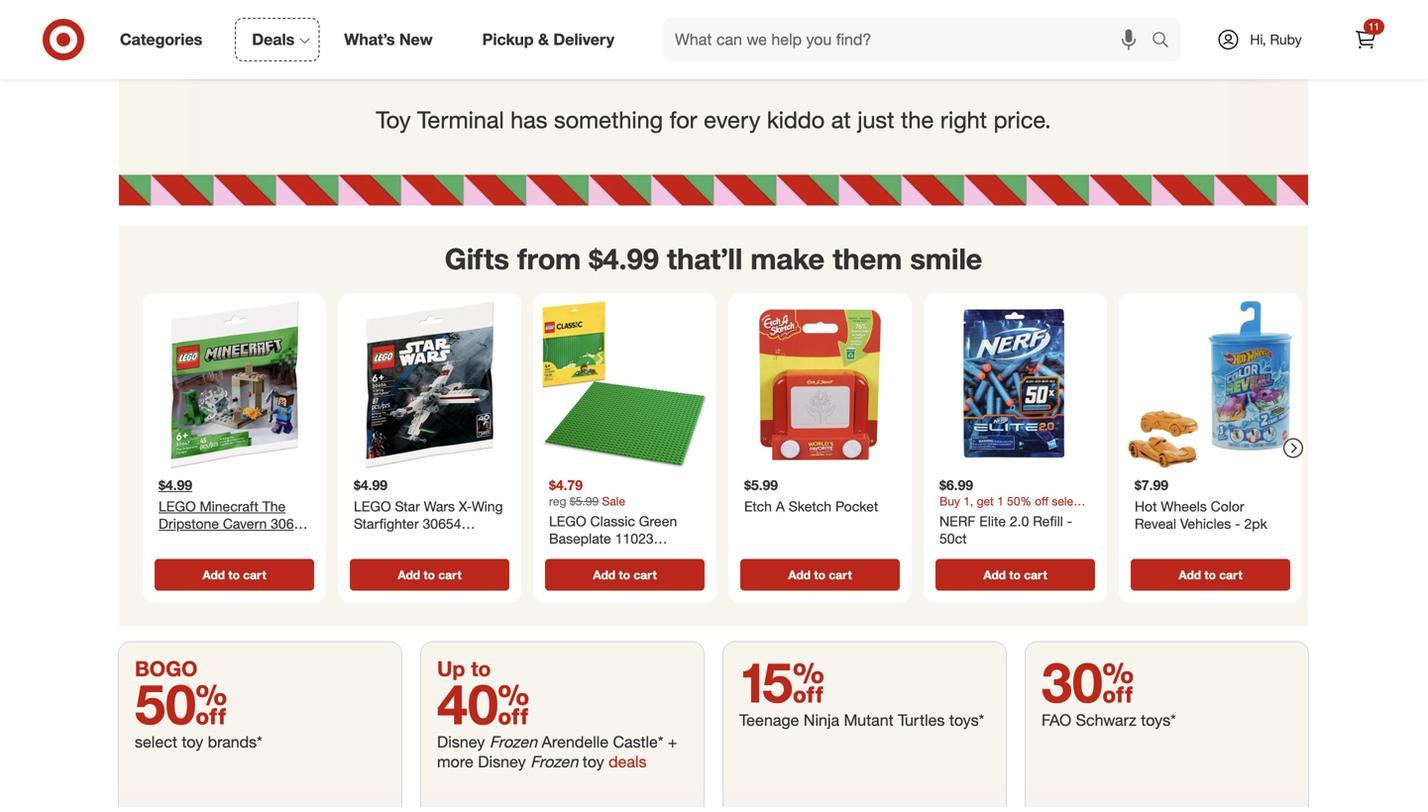 Task type: vqa. For each thing, say whether or not it's contained in the screenshot.
-
yes



Task type: describe. For each thing, give the bounding box(es) containing it.
hot wheels color reveal vehicles - 2pk image
[[1127, 301, 1294, 469]]

arendelle castle* + more disney
[[437, 733, 677, 772]]

up
[[437, 656, 465, 682]]

add to cart for x-
[[398, 568, 462, 583]]

to down nerf elite 2.0 refill - 50ct
[[1009, 568, 1021, 583]]

gifts from $4.99 that'll make them smile
[[445, 241, 982, 277]]

$7.99 hot wheels color reveal vehicles - 2pk
[[1135, 477, 1267, 533]]

deals link
[[235, 18, 319, 61]]

castle*
[[613, 733, 663, 752]]

disney frozen
[[437, 733, 537, 752]]

+
[[668, 733, 677, 752]]

50
[[135, 670, 227, 738]]

ruby
[[1270, 31, 1302, 48]]

$4.79
[[549, 477, 583, 494]]

dripstone
[[159, 515, 219, 533]]

11 link
[[1344, 18, 1387, 61]]

just
[[857, 106, 894, 134]]

from
[[517, 241, 581, 277]]

x-
[[459, 498, 472, 515]]

etch
[[744, 498, 772, 515]]

more
[[437, 753, 474, 772]]

pocket
[[835, 498, 878, 515]]

terminal
[[417, 106, 504, 134]]

30654
[[423, 515, 461, 533]]

baseplate
[[549, 530, 611, 547]]

fao
[[1042, 711, 1072, 730]]

add to cart button for reveal
[[1131, 559, 1290, 591]]

to for dripstone
[[228, 568, 240, 583]]

deals
[[609, 753, 647, 772]]

add to cart button for lego
[[545, 559, 705, 591]]

5 add to cart from the left
[[983, 568, 1047, 583]]

pickup
[[482, 30, 534, 49]]

teenage
[[739, 711, 799, 730]]

something
[[554, 106, 663, 134]]

cart for lego star wars x-wing starfighter 30654 building toy set
[[438, 568, 462, 583]]

at
[[831, 106, 851, 134]]

what's new
[[344, 30, 433, 49]]

wars
[[424, 498, 455, 515]]

pickup & delivery link
[[465, 18, 639, 61]]

toy inside $4.99 lego minecraft the dripstone cavern 30647 building toy set
[[213, 533, 234, 550]]

to for x-
[[424, 568, 435, 583]]

every
[[704, 106, 760, 134]]

$4.99 for $4.99 lego minecraft the dripstone cavern 30647 building toy set
[[159, 477, 192, 494]]

15
[[739, 649, 825, 716]]

the
[[901, 106, 934, 134]]

add to cart button for x-
[[350, 559, 509, 591]]

15 teenage ninja mutant turtles toys*
[[739, 649, 984, 730]]

right
[[940, 106, 987, 134]]

price.
[[994, 106, 1051, 134]]

what's new link
[[327, 18, 458, 61]]

- inside nerf elite 2.0 refill - 50ct
[[1067, 513, 1072, 530]]

classic
[[590, 513, 635, 530]]

has
[[511, 106, 548, 134]]

reveal
[[1135, 515, 1176, 533]]

lego star wars x-wing starfighter 30654 building toy set image
[[346, 301, 513, 469]]

for
[[670, 106, 697, 134]]

toys* inside 15 teenage ninja mutant turtles toys*
[[949, 711, 984, 730]]

sketch
[[789, 498, 832, 515]]

toy for frozen
[[583, 753, 604, 772]]

30 fao schwarz toys*
[[1042, 649, 1176, 730]]

a
[[776, 498, 785, 515]]

deals
[[252, 30, 295, 49]]

add for hot wheels color reveal vehicles - 2pk
[[1179, 568, 1201, 583]]

elite
[[979, 513, 1006, 530]]

toy inside $4.99 lego star wars x-wing starfighter 30654 building toy set
[[408, 533, 429, 550]]

schwarz
[[1076, 711, 1137, 730]]

&
[[538, 30, 549, 49]]

mutant
[[844, 711, 894, 730]]

lego inside $4.79 reg $5.99 sale lego classic green baseplate 11023 building kit
[[549, 513, 586, 530]]

refill
[[1033, 513, 1063, 530]]

search
[[1143, 32, 1190, 51]]

$5.99 inside $4.79 reg $5.99 sale lego classic green baseplate 11023 building kit
[[570, 494, 599, 509]]

turtles
[[898, 711, 945, 730]]

smile
[[910, 241, 982, 277]]

$4.99 lego minecraft the dripstone cavern 30647 building toy set
[[159, 477, 309, 550]]

lego for lego minecraft the dripstone cavern 30647 building toy set
[[159, 498, 196, 515]]

star
[[395, 498, 420, 515]]

select toy brands*
[[135, 733, 262, 752]]

starfighter
[[354, 515, 419, 533]]

kit
[[603, 547, 620, 565]]

5 add to cart button from the left
[[936, 559, 1095, 591]]

30647
[[271, 515, 309, 533]]

cart for hot wheels color reveal vehicles - 2pk
[[1219, 568, 1242, 583]]

nerf elite 2.0 refill - 50ct
[[940, 513, 1072, 547]]

ninja
[[804, 711, 840, 730]]

0 vertical spatial frozen
[[489, 733, 537, 752]]

gifts
[[445, 241, 509, 277]]

hi, ruby
[[1250, 31, 1302, 48]]

lego classic green baseplate 11023 building kit image
[[541, 301, 709, 469]]

hi,
[[1250, 31, 1266, 48]]

$4.79 reg $5.99 sale lego classic green baseplate 11023 building kit
[[549, 477, 677, 565]]

50ct
[[940, 530, 967, 547]]

nerf
[[940, 513, 976, 530]]

11
[[1369, 20, 1380, 33]]

0 vertical spatial disney
[[437, 733, 485, 752]]

kiddo
[[767, 106, 825, 134]]

vehicles
[[1180, 515, 1231, 533]]



Task type: locate. For each thing, give the bounding box(es) containing it.
toy terminal has something for every kiddo at just the right price.
[[376, 106, 1051, 134]]

up to
[[437, 656, 491, 682]]

1 horizontal spatial set
[[433, 533, 454, 550]]

2 cart from the left
[[438, 568, 462, 583]]

cavern
[[223, 515, 267, 533]]

lego minecraft the dripstone cavern 30647 building toy set image
[[151, 301, 318, 469]]

4 add to cart from the left
[[788, 568, 852, 583]]

to down kit
[[619, 568, 630, 583]]

toys* inside the 30 fao schwarz toys*
[[1141, 711, 1176, 730]]

wheels
[[1161, 498, 1207, 515]]

toy down the arendelle
[[583, 753, 604, 772]]

lego for lego star wars x-wing starfighter 30654 building toy set
[[354, 498, 391, 515]]

1 vertical spatial toy
[[583, 753, 604, 772]]

1 vertical spatial disney
[[478, 753, 526, 772]]

delivery
[[553, 30, 614, 49]]

4 add to cart button from the left
[[740, 559, 900, 591]]

select
[[135, 733, 177, 752]]

0 horizontal spatial set
[[237, 533, 258, 550]]

0 horizontal spatial $4.99
[[159, 477, 192, 494]]

2 set from the left
[[433, 533, 454, 550]]

add to cart button
[[155, 559, 314, 591], [350, 559, 509, 591], [545, 559, 705, 591], [740, 559, 900, 591], [936, 559, 1095, 591], [1131, 559, 1290, 591]]

green
[[639, 513, 677, 530]]

make
[[751, 241, 825, 277]]

wing
[[472, 498, 503, 515]]

building left kit
[[549, 547, 599, 565]]

categories
[[120, 30, 202, 49]]

add for lego classic green baseplate 11023 building kit
[[593, 568, 616, 583]]

brands*
[[208, 733, 262, 752]]

3 add from the left
[[593, 568, 616, 583]]

6 add to cart button from the left
[[1131, 559, 1290, 591]]

30
[[1042, 649, 1134, 716]]

add to cart down kit
[[593, 568, 657, 583]]

that'll
[[667, 241, 743, 277]]

to for pocket
[[814, 568, 825, 583]]

$4.99 inside $4.99 lego minecraft the dripstone cavern 30647 building toy set
[[159, 477, 192, 494]]

set down "wars"
[[433, 533, 454, 550]]

40
[[437, 670, 530, 738]]

2.0
[[1010, 513, 1029, 530]]

toy
[[376, 106, 411, 134], [213, 533, 234, 550], [408, 533, 429, 550]]

add to cart down the 30654
[[398, 568, 462, 583]]

color
[[1211, 498, 1244, 515]]

1 vertical spatial frozen
[[530, 753, 578, 772]]

to
[[228, 568, 240, 583], [424, 568, 435, 583], [619, 568, 630, 583], [814, 568, 825, 583], [1009, 568, 1021, 583], [1205, 568, 1216, 583], [471, 656, 491, 682]]

3 add to cart from the left
[[593, 568, 657, 583]]

add to cart down nerf elite 2.0 refill - 50ct
[[983, 568, 1047, 583]]

6 add from the left
[[1179, 568, 1201, 583]]

minecraft
[[200, 498, 258, 515]]

building inside $4.99 lego minecraft the dripstone cavern 30647 building toy set
[[159, 533, 209, 550]]

to down sketch on the right of the page
[[814, 568, 825, 583]]

$4.99 inside $4.99 lego star wars x-wing starfighter 30654 building toy set
[[354, 477, 388, 494]]

1 horizontal spatial toy
[[583, 753, 604, 772]]

toy right select
[[182, 733, 203, 752]]

what's
[[344, 30, 395, 49]]

toy left terminal
[[376, 106, 411, 134]]

add to cart
[[202, 568, 266, 583], [398, 568, 462, 583], [593, 568, 657, 583], [788, 568, 852, 583], [983, 568, 1047, 583], [1179, 568, 1242, 583]]

add to cart button for pocket
[[740, 559, 900, 591]]

add to cart button down nerf elite 2.0 refill - 50ct
[[936, 559, 1095, 591]]

add for lego star wars x-wing starfighter 30654 building toy set
[[398, 568, 420, 583]]

cart for etch a sketch pocket
[[829, 568, 852, 583]]

1 add to cart from the left
[[202, 568, 266, 583]]

add to cart for dripstone
[[202, 568, 266, 583]]

6 cart from the left
[[1219, 568, 1242, 583]]

toys* right 'turtles'
[[949, 711, 984, 730]]

$4.99 up starfighter
[[354, 477, 388, 494]]

-
[[1067, 513, 1072, 530], [1235, 515, 1240, 533]]

$5.99 inside $5.99 etch a sketch pocket
[[744, 477, 778, 494]]

2 toys* from the left
[[1141, 711, 1176, 730]]

add down vehicles
[[1179, 568, 1201, 583]]

$4.99
[[589, 241, 659, 277], [159, 477, 192, 494], [354, 477, 388, 494]]

toy down minecraft
[[213, 533, 234, 550]]

add for lego minecraft the dripstone cavern 30647 building toy set
[[202, 568, 225, 583]]

2pk
[[1244, 515, 1267, 533]]

6 add to cart from the left
[[1179, 568, 1242, 583]]

reg
[[549, 494, 566, 509]]

add to cart button down sketch on the right of the page
[[740, 559, 900, 591]]

pickup & delivery
[[482, 30, 614, 49]]

1 horizontal spatial building
[[354, 533, 404, 550]]

$4.99 lego star wars x-wing starfighter 30654 building toy set
[[354, 477, 503, 550]]

add down sketch on the right of the page
[[788, 568, 811, 583]]

add to cart button down 11023 at the left of the page
[[545, 559, 705, 591]]

add to cart button down vehicles
[[1131, 559, 1290, 591]]

lego
[[159, 498, 196, 515], [354, 498, 391, 515], [549, 513, 586, 530]]

1 add to cart button from the left
[[155, 559, 314, 591]]

arendelle
[[542, 733, 609, 752]]

$5.99 up etch
[[744, 477, 778, 494]]

0 vertical spatial toy
[[182, 733, 203, 752]]

disney up more
[[437, 733, 485, 752]]

0 horizontal spatial building
[[159, 533, 209, 550]]

to for reveal
[[1205, 568, 1216, 583]]

cart down 11023 at the left of the page
[[634, 568, 657, 583]]

new
[[399, 30, 433, 49]]

1 horizontal spatial -
[[1235, 515, 1240, 533]]

cart down the 30654
[[438, 568, 462, 583]]

2 horizontal spatial $4.99
[[589, 241, 659, 277]]

$5.99 right reg
[[570, 494, 599, 509]]

3 cart from the left
[[634, 568, 657, 583]]

set
[[237, 533, 258, 550], [433, 533, 454, 550]]

set inside $4.99 lego star wars x-wing starfighter 30654 building toy set
[[433, 533, 454, 550]]

toys*
[[949, 711, 984, 730], [1141, 711, 1176, 730]]

building inside $4.99 lego star wars x-wing starfighter 30654 building toy set
[[354, 533, 404, 550]]

cart down nerf elite 2.0 refill - 50ct
[[1024, 568, 1047, 583]]

$4.99 for $4.99 lego star wars x-wing starfighter 30654 building toy set
[[354, 477, 388, 494]]

1 horizontal spatial $4.99
[[354, 477, 388, 494]]

cart for lego minecraft the dripstone cavern 30647 building toy set
[[243, 568, 266, 583]]

$4.99 up dripstone
[[159, 477, 192, 494]]

2 add to cart button from the left
[[350, 559, 509, 591]]

1 cart from the left
[[243, 568, 266, 583]]

0 horizontal spatial toys*
[[949, 711, 984, 730]]

add down starfighter
[[398, 568, 420, 583]]

2 horizontal spatial lego
[[549, 513, 586, 530]]

them
[[833, 241, 902, 277]]

0 horizontal spatial -
[[1067, 513, 1072, 530]]

categories link
[[103, 18, 227, 61]]

cart for nerf elite 2.0 refill - 50ct
[[1024, 568, 1047, 583]]

to down the 30654
[[424, 568, 435, 583]]

add down nerf elite 2.0 refill - 50ct
[[983, 568, 1006, 583]]

4 cart from the left
[[829, 568, 852, 583]]

3 add to cart button from the left
[[545, 559, 705, 591]]

cart down 'cavern'
[[243, 568, 266, 583]]

disney down "disney frozen"
[[478, 753, 526, 772]]

sale
[[602, 494, 625, 509]]

$7.99
[[1135, 477, 1169, 494]]

nerf elite 2.0 refill - 50ct image
[[932, 301, 1099, 469]]

toy down the star
[[408, 533, 429, 550]]

building down minecraft
[[159, 533, 209, 550]]

cart for lego classic green baseplate 11023 building kit
[[634, 568, 657, 583]]

frozen down the arendelle
[[530, 753, 578, 772]]

add to cart button down the 30654
[[350, 559, 509, 591]]

set down minecraft
[[237, 533, 258, 550]]

0 horizontal spatial $5.99
[[570, 494, 599, 509]]

toy
[[182, 733, 203, 752], [583, 753, 604, 772]]

to right up
[[471, 656, 491, 682]]

0 horizontal spatial lego
[[159, 498, 196, 515]]

1 set from the left
[[237, 533, 258, 550]]

set inside $4.99 lego minecraft the dripstone cavern 30647 building toy set
[[237, 533, 258, 550]]

add to cart down sketch on the right of the page
[[788, 568, 852, 583]]

5 cart from the left
[[1024, 568, 1047, 583]]

2 add to cart from the left
[[398, 568, 462, 583]]

- left 2pk
[[1235, 515, 1240, 533]]

lego inside $4.99 lego star wars x-wing starfighter 30654 building toy set
[[354, 498, 391, 515]]

1 toys* from the left
[[949, 711, 984, 730]]

$5.99
[[744, 477, 778, 494], [570, 494, 599, 509]]

toys* right schwarz
[[1141, 711, 1176, 730]]

1 horizontal spatial lego
[[354, 498, 391, 515]]

add to cart for reveal
[[1179, 568, 1242, 583]]

1 horizontal spatial toys*
[[1141, 711, 1176, 730]]

$4.99 right from
[[589, 241, 659, 277]]

etch a sketch pocket image
[[736, 301, 904, 469]]

add to cart button for dripstone
[[155, 559, 314, 591]]

add to cart down 'cavern'
[[202, 568, 266, 583]]

What can we help you find? suggestions appear below search field
[[663, 18, 1157, 61]]

carousel region
[[119, 226, 1308, 643]]

disney inside "arendelle castle* + more disney"
[[478, 753, 526, 772]]

add
[[202, 568, 225, 583], [398, 568, 420, 583], [593, 568, 616, 583], [788, 568, 811, 583], [983, 568, 1006, 583], [1179, 568, 1201, 583]]

cart down vehicles
[[1219, 568, 1242, 583]]

to down vehicles
[[1205, 568, 1216, 583]]

cart down pocket
[[829, 568, 852, 583]]

lego left the star
[[354, 498, 391, 515]]

11023
[[615, 530, 654, 547]]

add to cart down vehicles
[[1179, 568, 1242, 583]]

lego inside $4.99 lego minecraft the dripstone cavern 30647 building toy set
[[159, 498, 196, 515]]

$6.99
[[940, 477, 973, 494]]

add to cart for pocket
[[788, 568, 852, 583]]

add for etch a sketch pocket
[[788, 568, 811, 583]]

5 add from the left
[[983, 568, 1006, 583]]

0 horizontal spatial toy
[[182, 733, 203, 752]]

add down kit
[[593, 568, 616, 583]]

add down dripstone
[[202, 568, 225, 583]]

building
[[159, 533, 209, 550], [354, 533, 404, 550], [549, 547, 599, 565]]

lego left minecraft
[[159, 498, 196, 515]]

frozen left the arendelle
[[489, 733, 537, 752]]

to for lego
[[619, 568, 630, 583]]

bogo
[[135, 656, 198, 682]]

frozen toy deals
[[530, 753, 647, 772]]

hot
[[1135, 498, 1157, 515]]

building down the star
[[354, 533, 404, 550]]

toy for select
[[182, 733, 203, 752]]

1 horizontal spatial $5.99
[[744, 477, 778, 494]]

building inside $4.79 reg $5.99 sale lego classic green baseplate 11023 building kit
[[549, 547, 599, 565]]

add for nerf elite 2.0 refill - 50ct
[[983, 568, 1006, 583]]

2 add from the left
[[398, 568, 420, 583]]

frozen
[[489, 733, 537, 752], [530, 753, 578, 772]]

add to cart for lego
[[593, 568, 657, 583]]

4 add from the left
[[788, 568, 811, 583]]

- right refill
[[1067, 513, 1072, 530]]

- inside $7.99 hot wheels color reveal vehicles - 2pk
[[1235, 515, 1240, 533]]

to down 'cavern'
[[228, 568, 240, 583]]

1 add from the left
[[202, 568, 225, 583]]

2 horizontal spatial building
[[549, 547, 599, 565]]

add to cart button down 'cavern'
[[155, 559, 314, 591]]

$5.99 etch a sketch pocket
[[744, 477, 878, 515]]

lego down reg
[[549, 513, 586, 530]]



